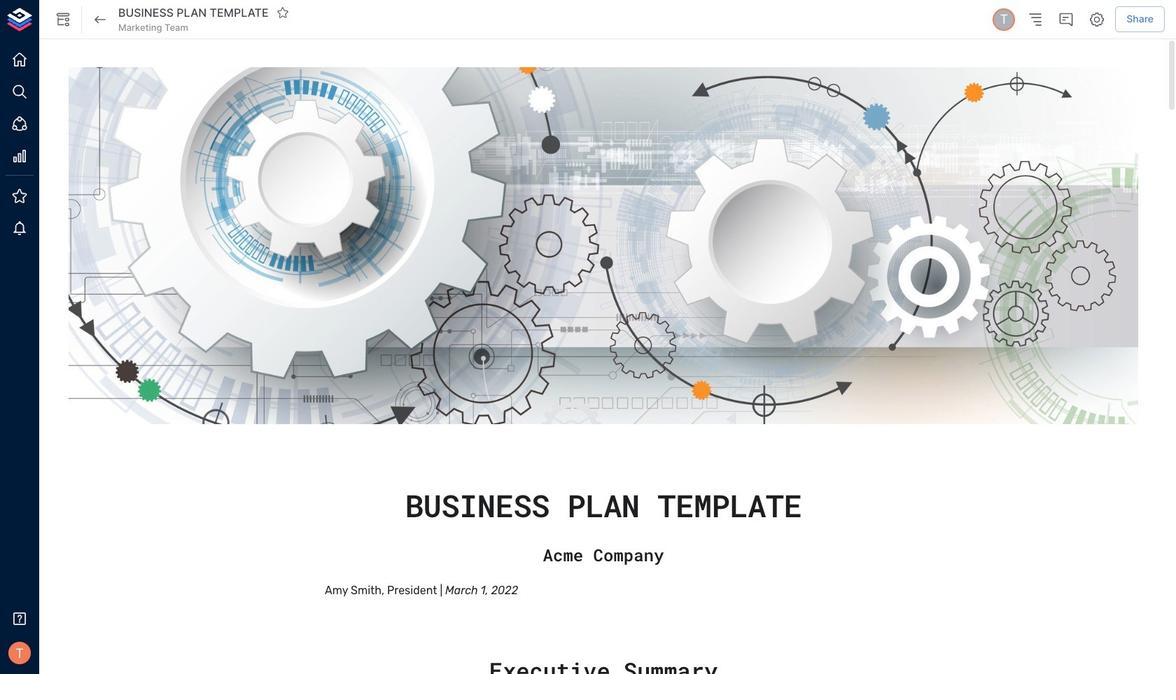 Task type: describe. For each thing, give the bounding box(es) containing it.
table of contents image
[[1028, 11, 1044, 28]]

go back image
[[92, 11, 109, 28]]

settings image
[[1089, 11, 1106, 28]]



Task type: vqa. For each thing, say whether or not it's contained in the screenshot.
Comments image
yes



Task type: locate. For each thing, give the bounding box(es) containing it.
show wiki image
[[55, 11, 71, 28]]

favorite image
[[276, 7, 289, 19]]

comments image
[[1058, 11, 1075, 28]]



